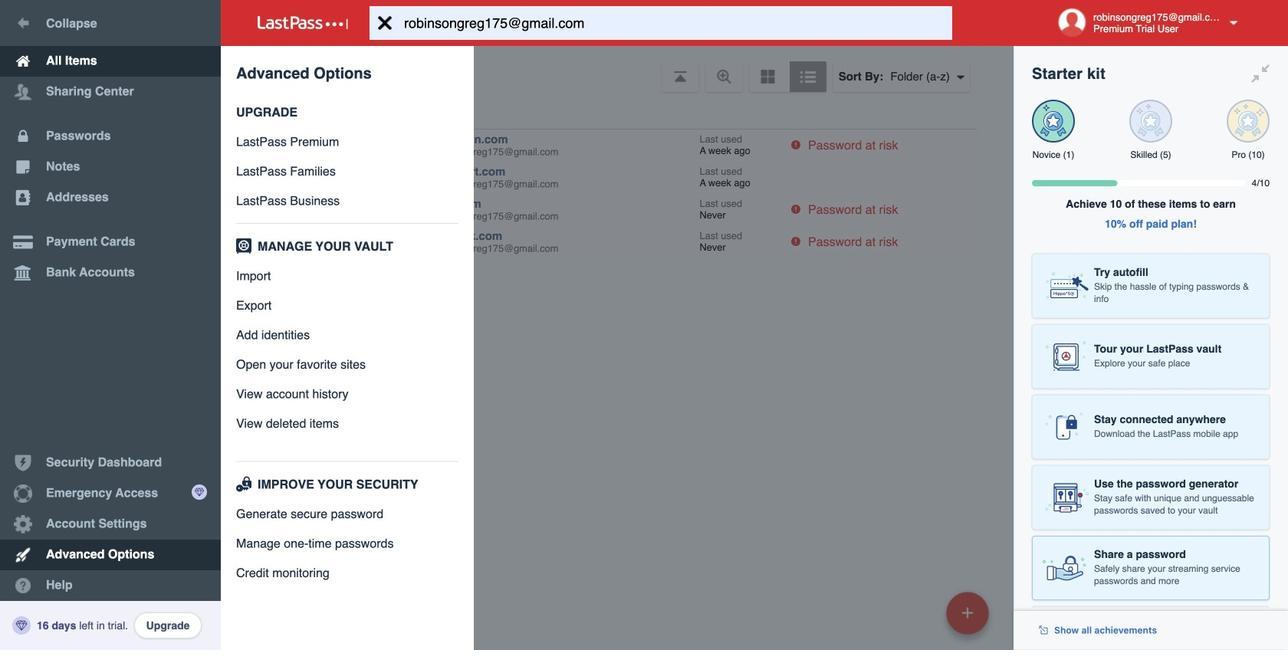Task type: locate. For each thing, give the bounding box(es) containing it.
new item image
[[963, 608, 973, 619]]

search my vault text field
[[370, 6, 983, 40]]

new item navigation
[[941, 588, 999, 650]]

improve your security image
[[233, 477, 255, 492]]



Task type: describe. For each thing, give the bounding box(es) containing it.
manage your vault image
[[233, 239, 255, 254]]

vault options navigation
[[221, 46, 1014, 92]]

lastpass image
[[258, 16, 348, 30]]

Search search field
[[370, 6, 983, 40]]

main navigation navigation
[[0, 0, 221, 650]]

clear search image
[[370, 6, 400, 40]]



Task type: vqa. For each thing, say whether or not it's contained in the screenshot.
Vault Options 'navigation'
yes



